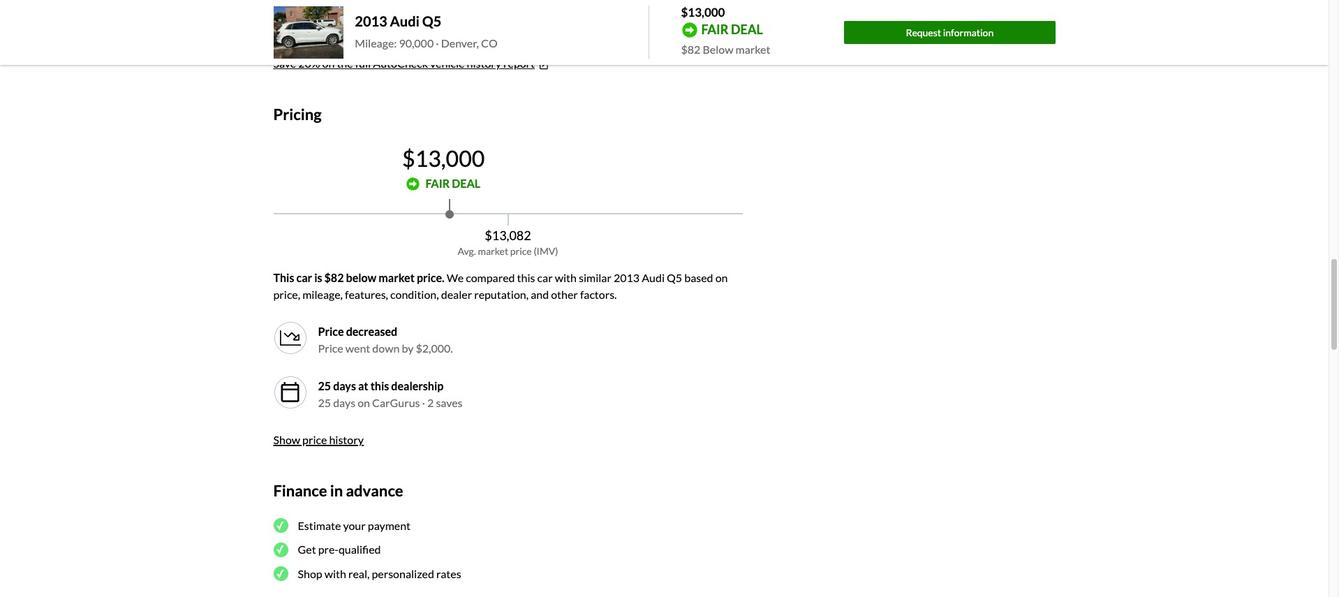 Task type: vqa. For each thing, say whether or not it's contained in the screenshot.
all
no



Task type: locate. For each thing, give the bounding box(es) containing it.
price inside the $13,082 avg. market price (imv)
[[511, 245, 532, 257]]

other
[[551, 288, 578, 301]]

0 horizontal spatial $82
[[325, 271, 344, 285]]

price down mileage,
[[318, 325, 344, 338]]

0 horizontal spatial q5
[[423, 13, 442, 30]]

history down co
[[467, 57, 502, 70]]

payment
[[368, 519, 411, 532]]

with inside we compared this car with similar 2013 audi q5 based on price, mileage, features, condition, dealer reputation, and other factors.
[[555, 271, 577, 285]]

audi left based
[[642, 271, 665, 285]]

fair deal
[[426, 177, 481, 190]]

finance in advance
[[273, 482, 404, 500]]

price right show
[[303, 433, 327, 447]]

price
[[511, 245, 532, 257], [303, 433, 327, 447]]

$13,000 for $82
[[681, 5, 725, 20]]

2 right vdpalert icon on the top of the page
[[295, 12, 302, 25]]

market
[[736, 42, 771, 56], [478, 245, 509, 257], [379, 271, 415, 285]]

down
[[373, 342, 400, 355]]

on left the
[[322, 57, 335, 70]]

market down "deal"
[[736, 42, 771, 56]]

0 vertical spatial 25
[[318, 380, 331, 393]]

your
[[343, 519, 366, 532]]

(imv)
[[534, 245, 559, 257]]

audi up 90,000
[[390, 13, 420, 30]]

1 horizontal spatial with
[[555, 271, 577, 285]]

0 vertical spatial 2
[[295, 12, 302, 25]]

car inside we compared this car with similar 2013 audi q5 based on price, mileage, features, condition, dealer reputation, and other factors.
[[538, 271, 553, 285]]

1 vertical spatial $82
[[325, 271, 344, 285]]

on inside "25 days at this dealership 25 days on cargurus · 2 saves"
[[358, 396, 370, 410]]

days left at
[[333, 380, 356, 393]]

vehicle
[[296, 29, 332, 42]]

$13,082
[[485, 228, 531, 243]]

car up and
[[538, 271, 553, 285]]

2 horizontal spatial market
[[736, 42, 771, 56]]

2013 audi q5 mileage: 90,000 · denver, co
[[355, 13, 498, 50]]

2 vertical spatial 2
[[428, 396, 434, 410]]

0 vertical spatial ·
[[436, 37, 439, 50]]

market down the $13,082
[[478, 245, 509, 257]]

history up the finance in advance
[[329, 433, 364, 447]]

1 horizontal spatial car
[[538, 271, 553, 285]]

2 price from the top
[[318, 342, 343, 355]]

price decreased image
[[273, 322, 307, 355], [279, 327, 301, 350]]

qualified
[[339, 543, 381, 556]]

2 days from the top
[[333, 396, 356, 410]]

with left real,
[[325, 567, 346, 580]]

pre-
[[318, 543, 339, 556]]

price,
[[273, 288, 300, 301]]

1 days from the top
[[333, 380, 356, 393]]

25
[[318, 380, 331, 393], [318, 396, 331, 410]]

previous up "vehicle"
[[304, 12, 347, 25]]

0 vertical spatial previous
[[304, 12, 347, 25]]

0 vertical spatial price
[[318, 325, 344, 338]]

1 horizontal spatial market
[[478, 245, 509, 257]]

1 vertical spatial $13,000
[[402, 145, 485, 172]]

$82
[[681, 42, 701, 56], [325, 271, 344, 285]]

2 inside "25 days at this dealership 25 days on cargurus · 2 saves"
[[428, 396, 434, 410]]

previous
[[304, 12, 347, 25], [361, 29, 404, 42]]

market up condition,
[[379, 271, 415, 285]]

1 horizontal spatial ·
[[436, 37, 439, 50]]

full
[[355, 57, 371, 70]]

$82 left below
[[681, 42, 701, 56]]

1 car from the left
[[297, 271, 312, 285]]

avg.
[[458, 245, 476, 257]]

0 horizontal spatial history
[[329, 433, 364, 447]]

market for $82
[[736, 42, 771, 56]]

2013
[[355, 13, 388, 30], [614, 271, 640, 285]]

2013 inside we compared this car with similar 2013 audi q5 based on price, mileage, features, condition, dealer reputation, and other factors.
[[614, 271, 640, 285]]

·
[[436, 37, 439, 50], [422, 396, 425, 410]]

based
[[685, 271, 714, 285]]

q5 left based
[[667, 271, 683, 285]]

show price history link
[[273, 433, 364, 447]]

history
[[467, 57, 502, 70], [329, 433, 364, 447]]

0 horizontal spatial $13,000
[[402, 145, 485, 172]]

2 left saves
[[428, 396, 434, 410]]

1 horizontal spatial $13,000
[[681, 5, 725, 20]]

market inside the $13,082 avg. market price (imv)
[[478, 245, 509, 257]]

1 horizontal spatial price
[[511, 245, 532, 257]]

0 horizontal spatial 2013
[[355, 13, 388, 30]]

· down dealership
[[422, 396, 425, 410]]

q5 inside we compared this car with similar 2013 audi q5 based on price, mileage, features, condition, dealer reputation, and other factors.
[[667, 271, 683, 285]]

2 previous owners
[[295, 12, 386, 25]]

1 vertical spatial on
[[716, 271, 728, 285]]

0 vertical spatial history
[[467, 57, 502, 70]]

car
[[297, 271, 312, 285], [538, 271, 553, 285]]

mileage,
[[303, 288, 343, 301]]

25 days at this dealership 25 days on cargurus · 2 saves
[[318, 380, 463, 410]]

1 vertical spatial market
[[478, 245, 509, 257]]

1 vertical spatial 25
[[318, 396, 331, 410]]

· inside "25 days at this dealership 25 days on cargurus · 2 saves"
[[422, 396, 425, 410]]

0 horizontal spatial price
[[303, 433, 327, 447]]

price down the $13,082
[[511, 245, 532, 257]]

0 horizontal spatial on
[[322, 57, 335, 70]]

2013 inside 2013 audi q5 mileage: 90,000 · denver, co
[[355, 13, 388, 30]]

0 horizontal spatial with
[[325, 567, 346, 580]]

estimate your payment
[[298, 519, 411, 532]]

below
[[703, 42, 734, 56]]

this right at
[[371, 380, 389, 393]]

1 horizontal spatial previous
[[361, 29, 404, 42]]

audi
[[390, 13, 420, 30], [642, 271, 665, 285]]

personalized
[[372, 567, 434, 580]]

2013 right similar
[[614, 271, 640, 285]]

0 vertical spatial market
[[736, 42, 771, 56]]

this
[[517, 271, 535, 285], [371, 380, 389, 393]]

$13,000
[[681, 5, 725, 20], [402, 145, 485, 172]]

2 vertical spatial on
[[358, 396, 370, 410]]

0 horizontal spatial 2
[[295, 12, 302, 25]]

$13,000 for fair deal
[[402, 145, 485, 172]]

features,
[[345, 288, 388, 301]]

show
[[273, 433, 300, 447]]

car left is
[[297, 271, 312, 285]]

$82 right is
[[325, 271, 344, 285]]

1 vertical spatial q5
[[667, 271, 683, 285]]

deal
[[731, 21, 763, 37]]

1 horizontal spatial history
[[467, 57, 502, 70]]

price left went
[[318, 342, 343, 355]]

previous down owners
[[361, 29, 404, 42]]

1 vertical spatial 2
[[353, 29, 359, 42]]

2 car from the left
[[538, 271, 553, 285]]

on
[[322, 57, 335, 70], [716, 271, 728, 285], [358, 396, 370, 410]]

1 vertical spatial days
[[333, 396, 356, 410]]

1 horizontal spatial audi
[[642, 271, 665, 285]]

has
[[334, 29, 351, 42]]

1 horizontal spatial q5
[[667, 271, 683, 285]]

90,000
[[399, 37, 434, 50]]

audi inside 2013 audi q5 mileage: 90,000 · denver, co
[[390, 13, 420, 30]]

on right based
[[716, 271, 728, 285]]

2 horizontal spatial on
[[716, 271, 728, 285]]

q5 up 90,000
[[423, 13, 442, 30]]

· right 90,000
[[436, 37, 439, 50]]

fair
[[426, 177, 450, 190]]

0 horizontal spatial this
[[371, 380, 389, 393]]

0 horizontal spatial ·
[[422, 396, 425, 410]]

0 vertical spatial with
[[555, 271, 577, 285]]

market for $13,082
[[478, 245, 509, 257]]

mileage:
[[355, 37, 397, 50]]

this car is $82 below market price.
[[273, 271, 445, 285]]

on down at
[[358, 396, 370, 410]]

this inside "25 days at this dealership 25 days on cargurus · 2 saves"
[[371, 380, 389, 393]]

q5 inside 2013 audi q5 mileage: 90,000 · denver, co
[[423, 13, 442, 30]]

0 vertical spatial 2013
[[355, 13, 388, 30]]

1 horizontal spatial 2013
[[614, 271, 640, 285]]

advance
[[346, 482, 404, 500]]

real,
[[349, 567, 370, 580]]

2
[[295, 12, 302, 25], [353, 29, 359, 42], [428, 396, 434, 410]]

with
[[555, 271, 577, 285], [325, 567, 346, 580]]

1 vertical spatial price
[[303, 433, 327, 447]]

1 vertical spatial ·
[[422, 396, 425, 410]]

fair deal image
[[407, 177, 420, 191]]

1 horizontal spatial this
[[517, 271, 535, 285]]

1 vertical spatial this
[[371, 380, 389, 393]]

1 25 from the top
[[318, 380, 331, 393]]

1 vertical spatial 2013
[[614, 271, 640, 285]]

1 vertical spatial with
[[325, 567, 346, 580]]

0 vertical spatial audi
[[390, 13, 420, 30]]

1 horizontal spatial $82
[[681, 42, 701, 56]]

days up show price history link
[[333, 396, 356, 410]]

2 horizontal spatial 2
[[428, 396, 434, 410]]

with up the other
[[555, 271, 577, 285]]

0 vertical spatial days
[[333, 380, 356, 393]]

0 horizontal spatial market
[[379, 271, 415, 285]]

0 vertical spatial price
[[511, 245, 532, 257]]

the
[[337, 57, 353, 70]]

20%
[[298, 57, 320, 70]]

finance
[[273, 482, 327, 500]]

0 vertical spatial q5
[[423, 13, 442, 30]]

this up and
[[517, 271, 535, 285]]

fair
[[702, 21, 729, 37]]

request
[[906, 26, 942, 38]]

1 vertical spatial price
[[318, 342, 343, 355]]

0 horizontal spatial audi
[[390, 13, 420, 30]]

days
[[333, 380, 356, 393], [333, 396, 356, 410]]

1 horizontal spatial on
[[358, 396, 370, 410]]

get
[[298, 543, 316, 556]]

2 right has
[[353, 29, 359, 42]]

save
[[273, 57, 296, 70]]

vehicle
[[430, 57, 465, 70]]

0 horizontal spatial car
[[297, 271, 312, 285]]

2013 up mileage:
[[355, 13, 388, 30]]

and
[[531, 288, 549, 301]]

q5
[[423, 13, 442, 30], [667, 271, 683, 285]]

1 vertical spatial previous
[[361, 29, 404, 42]]

0 vertical spatial $13,000
[[681, 5, 725, 20]]

1 vertical spatial history
[[329, 433, 364, 447]]

0 vertical spatial this
[[517, 271, 535, 285]]

1 vertical spatial audi
[[642, 271, 665, 285]]



Task type: describe. For each thing, give the bounding box(es) containing it.
price.
[[417, 271, 445, 285]]

co
[[481, 37, 498, 50]]

1 horizontal spatial 2
[[353, 29, 359, 42]]

save 20% on the full autocheck vehicle history report link
[[273, 57, 551, 72]]

this
[[273, 271, 294, 285]]

get pre-qualified
[[298, 543, 381, 556]]

denver,
[[441, 37, 479, 50]]

owners
[[349, 12, 386, 25]]

saves
[[436, 396, 463, 410]]

0 vertical spatial on
[[322, 57, 335, 70]]

below
[[346, 271, 377, 285]]

deal
[[452, 177, 481, 190]]

$13,082 avg. market price (imv)
[[458, 228, 559, 257]]

dealer
[[441, 288, 472, 301]]

owners.
[[406, 29, 444, 42]]

25 days at this dealership image
[[273, 376, 307, 410]]

similar
[[579, 271, 612, 285]]

25 days at this dealership image
[[279, 382, 301, 404]]

request information
[[906, 26, 994, 38]]

estimate
[[298, 519, 341, 532]]

vdpalert image
[[273, 12, 287, 25]]

2 vertical spatial market
[[379, 271, 415, 285]]

vehicle has 2 previous owners.
[[296, 29, 444, 42]]

on inside we compared this car with similar 2013 audi q5 based on price, mileage, features, condition, dealer reputation, and other factors.
[[716, 271, 728, 285]]

request information button
[[845, 21, 1056, 44]]

0 vertical spatial $82
[[681, 42, 701, 56]]

went
[[346, 342, 370, 355]]

· inside 2013 audi q5 mileage: 90,000 · denver, co
[[436, 37, 439, 50]]

$2,000.
[[416, 342, 453, 355]]

is
[[314, 271, 322, 285]]

decreased
[[346, 325, 398, 338]]

factors.
[[580, 288, 617, 301]]

save 20% on the full autocheck vehicle history report image
[[538, 58, 551, 72]]

dealership
[[391, 380, 444, 393]]

shop with real, personalized rates
[[298, 567, 461, 580]]

autocheck
[[373, 57, 428, 70]]

0 horizontal spatial previous
[[304, 12, 347, 25]]

we
[[447, 271, 464, 285]]

audi inside we compared this car with similar 2013 audi q5 based on price, mileage, features, condition, dealer reputation, and other factors.
[[642, 271, 665, 285]]

cargurus
[[372, 396, 420, 410]]

by
[[402, 342, 414, 355]]

shop
[[298, 567, 322, 580]]

1 price from the top
[[318, 325, 344, 338]]

condition,
[[391, 288, 439, 301]]

pricing
[[273, 105, 322, 124]]

rates
[[437, 567, 461, 580]]

price decreased price went down by $2,000.
[[318, 325, 453, 355]]

this inside we compared this car with similar 2013 audi q5 based on price, mileage, features, condition, dealer reputation, and other factors.
[[517, 271, 535, 285]]

2 25 from the top
[[318, 396, 331, 410]]

in
[[330, 482, 343, 500]]

2013 audi q5 image
[[273, 6, 344, 59]]

fair deal
[[702, 21, 763, 37]]

save 20% on the full autocheck vehicle history report
[[273, 57, 535, 70]]

report
[[504, 57, 535, 70]]

we compared this car with similar 2013 audi q5 based on price, mileage, features, condition, dealer reputation, and other factors.
[[273, 271, 728, 301]]

compared
[[466, 271, 515, 285]]

$82 below market
[[681, 42, 771, 56]]

reputation,
[[474, 288, 529, 301]]

information
[[944, 26, 994, 38]]

show price history
[[273, 433, 364, 447]]

at
[[358, 380, 369, 393]]



